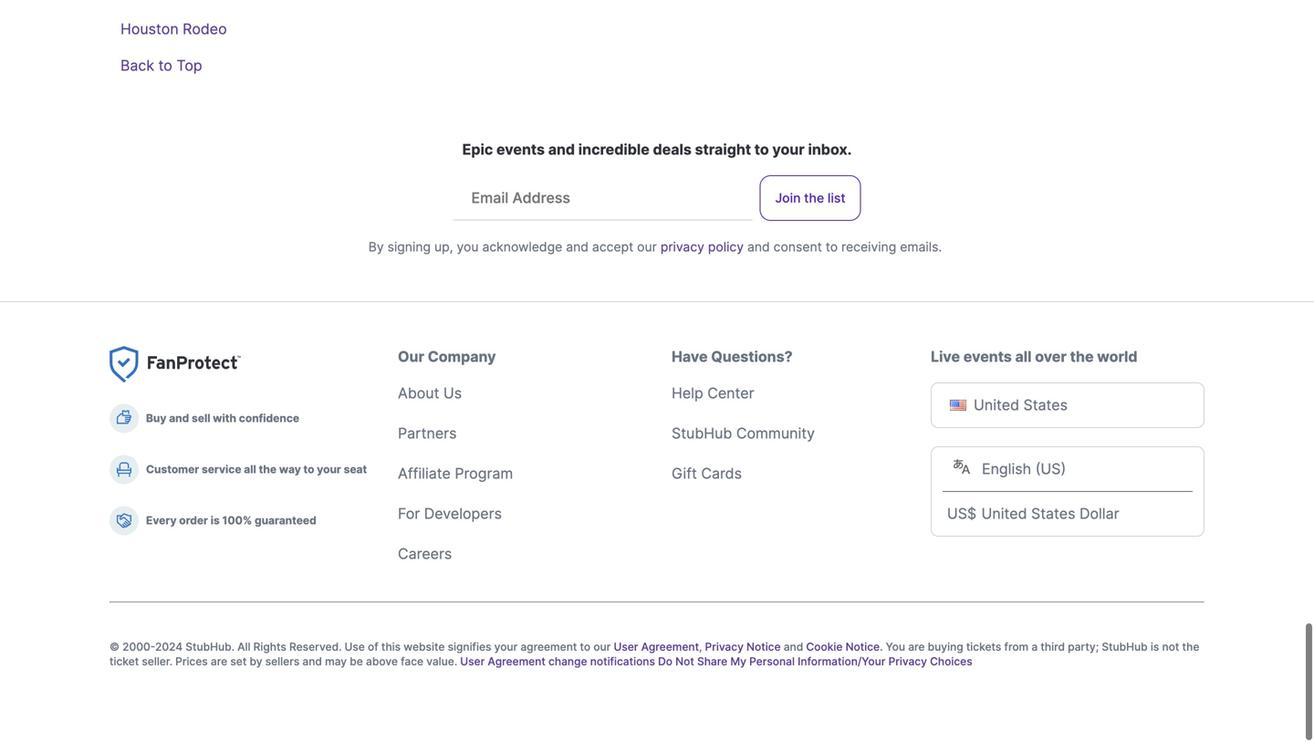 Task type: locate. For each thing, give the bounding box(es) containing it.
gift cards
[[672, 465, 742, 482]]

1 vertical spatial stubhub
[[1102, 640, 1148, 653]]

notice up the personal
[[747, 640, 781, 653]]

affiliate
[[398, 465, 451, 482]]

order
[[179, 514, 208, 527]]

you
[[457, 239, 479, 255]]

user agreement change notifications link
[[460, 655, 655, 668]]

Email Address email field
[[457, 176, 752, 219]]

set
[[230, 655, 247, 668]]

be
[[350, 655, 363, 668]]

0 vertical spatial stubhub
[[672, 424, 732, 442]]

fan protect gurantee image
[[110, 346, 241, 383]]

cards
[[701, 465, 742, 482]]

houston rodeo
[[120, 20, 227, 38]]

2 notice from the left
[[846, 640, 880, 653]]

all for events
[[1015, 348, 1032, 366]]

your left the inbox. on the top of the page
[[772, 141, 805, 158]]

back to top
[[120, 57, 202, 74]]

user
[[614, 640, 638, 653], [460, 655, 485, 668]]

1 horizontal spatial privacy
[[889, 655, 927, 668]]

our
[[398, 348, 424, 366]]

all right service
[[244, 463, 256, 476]]

inbox.
[[808, 141, 852, 158]]

are down stubhub.
[[211, 655, 227, 668]]

1 horizontal spatial notice
[[846, 640, 880, 653]]

events right live
[[964, 348, 1012, 366]]

notice
[[747, 640, 781, 653], [846, 640, 880, 653]]

is inside . you are buying tickets from a third party; stubhub is not the ticket seller. prices are set by sellers and may be above face value.
[[1151, 640, 1159, 653]]

have
[[672, 348, 708, 366]]

every
[[146, 514, 177, 527]]

user up notifications
[[614, 640, 638, 653]]

events for and
[[496, 141, 545, 158]]

your left seat
[[317, 463, 341, 476]]

and left sell
[[169, 412, 189, 425]]

my
[[730, 655, 746, 668]]

1 horizontal spatial agreement
[[641, 640, 699, 653]]

dollar
[[1080, 505, 1119, 523]]

us
[[443, 384, 462, 402]]

united right "us$" at the bottom right of the page
[[982, 505, 1027, 523]]

you
[[886, 640, 905, 653]]

live
[[931, 348, 960, 366]]

0 vertical spatial events
[[496, 141, 545, 158]]

0 horizontal spatial notice
[[747, 640, 781, 653]]

houston rodeo link
[[120, 20, 227, 38]]

0 horizontal spatial stubhub
[[672, 424, 732, 442]]

program
[[455, 465, 513, 482]]

third
[[1041, 640, 1065, 653]]

to right the way on the bottom left of the page
[[304, 463, 314, 476]]

1 horizontal spatial are
[[908, 640, 925, 653]]

0 vertical spatial your
[[772, 141, 805, 158]]

language_20x20 image
[[953, 458, 971, 476]]

for
[[398, 505, 420, 523]]

0 vertical spatial states
[[1024, 396, 1068, 414]]

gift
[[672, 465, 697, 482]]

all left over
[[1015, 348, 1032, 366]]

help
[[672, 384, 703, 402]]

0 horizontal spatial all
[[244, 463, 256, 476]]

notice up information/your
[[846, 640, 880, 653]]

stubhub up the gift cards
[[672, 424, 732, 442]]

privacy down you
[[889, 655, 927, 668]]

1 vertical spatial is
[[1151, 640, 1159, 653]]

1 vertical spatial all
[[244, 463, 256, 476]]

all for service
[[244, 463, 256, 476]]

0 horizontal spatial agreement
[[488, 655, 546, 668]]

0 horizontal spatial our
[[594, 640, 611, 653]]

customer
[[146, 463, 199, 476]]

all
[[237, 640, 251, 653]]

a
[[1032, 640, 1038, 653]]

2 vertical spatial your
[[494, 640, 518, 653]]

0 horizontal spatial are
[[211, 655, 227, 668]]

and left incredible
[[548, 141, 575, 158]]

partners
[[398, 424, 457, 442]]

0 vertical spatial all
[[1015, 348, 1032, 366]]

united inside button
[[974, 396, 1019, 414]]

not
[[1162, 640, 1179, 653]]

up,
[[434, 239, 453, 255]]

states down (us)
[[1031, 505, 1076, 523]]

our up notifications
[[594, 640, 611, 653]]

0 horizontal spatial your
[[317, 463, 341, 476]]

user agreement change notifications
[[460, 655, 655, 668]]

1 horizontal spatial events
[[964, 348, 1012, 366]]

to up change
[[580, 640, 591, 653]]

stubhub community link
[[672, 424, 815, 442]]

our right accept
[[637, 239, 657, 255]]

1 vertical spatial privacy
[[889, 655, 927, 668]]

agreement up the do
[[641, 640, 699, 653]]

buy and sell with confidence
[[146, 412, 299, 425]]

your right signifies
[[494, 640, 518, 653]]

agreement down © 2000-2024 stubhub. all rights reserved. use of this website signifies your agreement to our user agreement , privacy notice and cookie notice
[[488, 655, 546, 668]]

sellers
[[265, 655, 300, 668]]

is left not
[[1151, 640, 1159, 653]]

value.
[[426, 655, 457, 668]]

stubhub right party;
[[1102, 640, 1148, 653]]

1 horizontal spatial all
[[1015, 348, 1032, 366]]

privacy
[[705, 640, 744, 653], [889, 655, 927, 668]]

have questions?
[[672, 348, 793, 366]]

signifies
[[448, 640, 491, 653]]

are
[[908, 640, 925, 653], [211, 655, 227, 668]]

and right policy
[[747, 239, 770, 255]]

(us)
[[1036, 460, 1066, 478]]

privacy
[[661, 239, 705, 255]]

cookie
[[806, 640, 843, 653]]

0 horizontal spatial privacy
[[705, 640, 744, 653]]

1 vertical spatial events
[[964, 348, 1012, 366]]

user agreement link
[[614, 640, 699, 653]]

is right order
[[211, 514, 220, 527]]

1 horizontal spatial user
[[614, 640, 638, 653]]

2000-
[[122, 640, 155, 653]]

,
[[699, 640, 702, 653]]

may
[[325, 655, 347, 668]]

personal
[[749, 655, 795, 668]]

0 horizontal spatial is
[[211, 514, 220, 527]]

to left top
[[158, 57, 172, 74]]

user down signifies
[[460, 655, 485, 668]]

the right not
[[1182, 640, 1200, 653]]

rodeo
[[183, 20, 227, 38]]

©
[[110, 640, 120, 653]]

0 vertical spatial user
[[614, 640, 638, 653]]

cookie notice link
[[806, 640, 880, 653]]

help center link
[[672, 384, 754, 402]]

about us
[[398, 384, 462, 402]]

0 vertical spatial united
[[974, 396, 1019, 414]]

about us link
[[398, 384, 462, 402]]

events right epic
[[496, 141, 545, 158]]

notifications
[[590, 655, 655, 668]]

0 horizontal spatial user
[[460, 655, 485, 668]]

1 horizontal spatial our
[[637, 239, 657, 255]]

privacy up share
[[705, 640, 744, 653]]

and down the reserved.
[[302, 655, 322, 668]]

1 horizontal spatial is
[[1151, 640, 1159, 653]]

100%
[[222, 514, 252, 527]]

1 vertical spatial are
[[211, 655, 227, 668]]

united down live events all over the world
[[974, 396, 1019, 414]]

do not share my personal information/your privacy choices
[[658, 655, 973, 668]]

2024
[[155, 640, 183, 653]]

to inside back to top button
[[158, 57, 172, 74]]

back
[[120, 57, 154, 74]]

1 horizontal spatial stubhub
[[1102, 640, 1148, 653]]

prices
[[175, 655, 208, 668]]

are right you
[[908, 640, 925, 653]]

0 vertical spatial are
[[908, 640, 925, 653]]

choices
[[930, 655, 973, 668]]

the left list
[[804, 190, 824, 206]]

states down over
[[1024, 396, 1068, 414]]

0 horizontal spatial events
[[496, 141, 545, 158]]

events for all
[[964, 348, 1012, 366]]

0 vertical spatial privacy
[[705, 640, 744, 653]]



Task type: describe. For each thing, give the bounding box(es) containing it.
receiving
[[842, 239, 897, 255]]

privacy policy link
[[661, 239, 744, 255]]

with
[[213, 412, 236, 425]]

2 horizontal spatial your
[[772, 141, 805, 158]]

list
[[828, 190, 846, 206]]

affiliate program
[[398, 465, 513, 482]]

above
[[366, 655, 398, 668]]

privacy inside button
[[889, 655, 927, 668]]

agreement
[[521, 640, 577, 653]]

join the list
[[775, 190, 846, 206]]

world
[[1097, 348, 1138, 366]]

party;
[[1068, 640, 1099, 653]]

center
[[708, 384, 754, 402]]

join
[[775, 190, 801, 206]]

0 vertical spatial our
[[637, 239, 657, 255]]

confidence
[[239, 412, 299, 425]]

from
[[1004, 640, 1029, 653]]

over
[[1035, 348, 1067, 366]]

top
[[176, 57, 202, 74]]

1 vertical spatial united
[[982, 505, 1027, 523]]

to right consent
[[826, 239, 838, 255]]

united states button
[[931, 382, 1205, 446]]

epic events and incredible deals straight to your inbox.
[[462, 141, 852, 158]]

1 vertical spatial your
[[317, 463, 341, 476]]

houston
[[120, 20, 179, 38]]

emails.
[[900, 239, 942, 255]]

gift cards link
[[672, 465, 742, 482]]

by signing up, you acknowledge and accept our privacy policy and consent to receiving emails.
[[369, 239, 942, 255]]

to right 'straight'
[[755, 141, 769, 158]]

for developers
[[398, 505, 502, 523]]

straight
[[695, 141, 751, 158]]

partners link
[[398, 424, 457, 442]]

© 2000-2024 stubhub. all rights reserved. use of this website signifies your agreement to our user agreement , privacy notice and cookie notice
[[110, 640, 880, 653]]

1 vertical spatial agreement
[[488, 655, 546, 668]]

use
[[345, 640, 365, 653]]

the inside . you are buying tickets from a third party; stubhub is not the ticket seller. prices are set by sellers and may be above face value.
[[1182, 640, 1200, 653]]

do not share my personal information/your privacy choices button
[[655, 654, 973, 669]]

careers
[[398, 545, 452, 563]]

english
[[982, 460, 1031, 478]]

1 notice from the left
[[747, 640, 781, 653]]

help center
[[672, 384, 754, 402]]

for developers link
[[398, 505, 502, 523]]

accept
[[592, 239, 634, 255]]

seller.
[[142, 655, 172, 668]]

incredible
[[578, 141, 650, 158]]

and inside . you are buying tickets from a third party; stubhub is not the ticket seller. prices are set by sellers and may be above face value.
[[302, 655, 322, 668]]

stubhub inside . you are buying tickets from a third party; stubhub is not the ticket seller. prices are set by sellers and may be above face value.
[[1102, 640, 1148, 653]]

rights
[[253, 640, 286, 653]]

states inside 'united states' button
[[1024, 396, 1068, 414]]

share
[[697, 655, 728, 668]]

acknowledge
[[482, 239, 562, 255]]

developers
[[424, 505, 502, 523]]

information/your
[[798, 655, 886, 668]]

customer service all the way to your seat
[[146, 463, 367, 476]]

tickets
[[966, 640, 1002, 653]]

buying
[[928, 640, 963, 653]]

community
[[736, 424, 815, 442]]

stubhub.
[[186, 640, 234, 653]]

.
[[880, 640, 883, 653]]

english (us)
[[982, 460, 1066, 478]]

back to top button
[[120, 55, 202, 77]]

1 horizontal spatial your
[[494, 640, 518, 653]]

1 vertical spatial our
[[594, 640, 611, 653]]

1 vertical spatial states
[[1031, 505, 1076, 523]]

. you are buying tickets from a third party; stubhub is not the ticket seller. prices are set by sellers and may be above face value.
[[110, 640, 1200, 668]]

affiliate program link
[[398, 465, 513, 482]]

live events all over the world
[[931, 348, 1138, 366]]

united states
[[974, 396, 1068, 414]]

consent
[[774, 239, 822, 255]]

0 vertical spatial agreement
[[641, 640, 699, 653]]

us$ united states dollar
[[947, 505, 1119, 523]]

about
[[398, 384, 439, 402]]

join the list button
[[760, 175, 861, 221]]

1 vertical spatial user
[[460, 655, 485, 668]]

0 vertical spatial is
[[211, 514, 220, 527]]

policy
[[708, 239, 744, 255]]

buy
[[146, 412, 166, 425]]

our company
[[398, 348, 496, 366]]

sell
[[192, 412, 210, 425]]

and up do not share my personal information/your privacy choices button
[[784, 640, 803, 653]]

way
[[279, 463, 301, 476]]

face
[[401, 655, 424, 668]]

the inside join the list 'button'
[[804, 190, 824, 206]]

us$
[[947, 505, 977, 523]]

privacy notice link
[[705, 640, 781, 653]]

and left accept
[[566, 239, 589, 255]]

do
[[658, 655, 673, 668]]

ticket
[[110, 655, 139, 668]]

the left the way on the bottom left of the page
[[259, 463, 277, 476]]

stubhub community
[[672, 424, 815, 442]]

the right over
[[1070, 348, 1094, 366]]

of
[[368, 640, 378, 653]]

service
[[202, 463, 241, 476]]

by
[[250, 655, 262, 668]]



Task type: vqa. For each thing, say whether or not it's contained in the screenshot.
the bottom REPLACEMENT?
no



